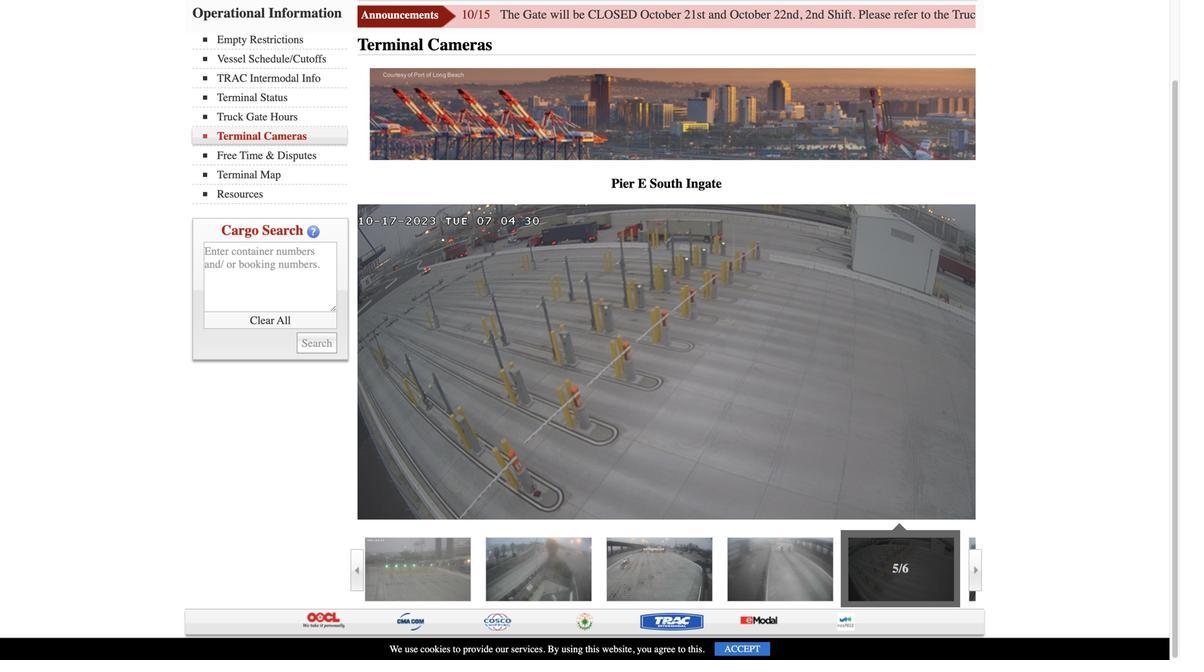 Task type: describe. For each thing, give the bounding box(es) containing it.
further
[[1116, 7, 1150, 22]]

search
[[262, 222, 304, 239]]

21st
[[685, 7, 706, 22]]

2 horizontal spatial to
[[921, 7, 931, 22]]

map
[[260, 168, 281, 181]]

restrictions
[[250, 33, 304, 46]]

lbct,
[[218, 642, 244, 654]]

the
[[934, 7, 950, 22]]

time
[[240, 149, 263, 162]]

llc.)
[[407, 642, 431, 654]]

terminal up free
[[217, 130, 261, 143]]

terminal cameras
[[358, 35, 492, 54]]

the
[[501, 7, 520, 22]]

1 horizontal spatial to
[[678, 644, 686, 655]]

we
[[390, 644, 403, 655]]

container
[[297, 642, 336, 654]]

trac intermodal info link
[[203, 72, 347, 85]]

terminal up resources
[[217, 168, 258, 181]]

please
[[859, 7, 891, 22]]

5/6
[[893, 562, 909, 576]]

website,
[[602, 644, 635, 655]]

terminal down the 'announcements' on the left top of page
[[358, 35, 424, 54]]

resources
[[217, 188, 263, 201]]

gate
[[1154, 7, 1175, 22]]

operational
[[193, 5, 265, 21]]

truck inside empty restrictions vessel schedule/cutoffs trac intermodal info terminal status truck gate hours terminal cameras free time & disputes terminal map resources
[[217, 110, 244, 123]]

1 horizontal spatial cameras
[[428, 35, 492, 54]]

by
[[548, 644, 559, 655]]

gate inside empty restrictions vessel schedule/cutoffs trac intermodal info terminal status truck gate hours terminal cameras free time & disputes terminal map resources
[[246, 110, 268, 123]]

empty
[[217, 33, 247, 46]]

for
[[1098, 7, 1113, 22]]

clear all
[[250, 314, 291, 327]]

cargo
[[221, 222, 259, 239]]

clear all button
[[204, 312, 337, 329]]

truck gate hours link
[[203, 110, 347, 123]]

provide
[[463, 644, 493, 655]]

accept button
[[715, 643, 771, 656]]

closed
[[588, 7, 638, 22]]

pier
[[612, 176, 635, 191]]

all inside button
[[277, 314, 291, 327]]

free time & disputes link
[[203, 149, 347, 162]]

south
[[650, 176, 683, 191]]

our
[[496, 644, 509, 655]]

web
[[1047, 7, 1068, 22]]

rights
[[448, 642, 474, 654]]

cameras inside empty restrictions vessel schedule/cutoffs trac intermodal info terminal status truck gate hours terminal cameras free time & disputes terminal map resources
[[264, 130, 307, 143]]

© 2023 lbct, long beach container terminal (lbct llc.) all rights reserved.
[[186, 642, 515, 654]]



Task type: vqa. For each thing, say whether or not it's contained in the screenshot.
leftmost the 45
no



Task type: locate. For each thing, give the bounding box(es) containing it.
vessel schedule/cutoffs link
[[203, 52, 347, 65]]

hours down terminal status link
[[270, 110, 298, 123]]

hours
[[1013, 7, 1044, 22], [270, 110, 298, 123]]

status
[[260, 91, 288, 104]]

1 vertical spatial cameras
[[264, 130, 307, 143]]

1 vertical spatial truck
[[217, 110, 244, 123]]

0 horizontal spatial cameras
[[264, 130, 307, 143]]

info
[[302, 72, 321, 85]]

cargo search
[[221, 222, 304, 239]]

accept
[[725, 644, 761, 655]]

cameras up free time & disputes link
[[264, 130, 307, 143]]

all
[[277, 314, 291, 327], [433, 642, 446, 654]]

all right clear
[[277, 314, 291, 327]]

gate right the
[[986, 7, 1010, 22]]

trac
[[217, 72, 247, 85]]

1 horizontal spatial truck
[[953, 7, 983, 22]]

this
[[586, 644, 600, 655]]

october
[[641, 7, 681, 22], [730, 7, 771, 22]]

terminal down trac
[[217, 91, 258, 104]]

services.
[[511, 644, 546, 655]]

menu bar containing empty restrictions
[[193, 32, 354, 204]]

october left 21st
[[641, 7, 681, 22]]

menu bar
[[193, 32, 354, 204]]

clear
[[250, 314, 274, 327]]

©
[[186, 642, 193, 654]]

refer
[[894, 7, 918, 22]]

intermodal
[[250, 72, 299, 85]]

0 horizontal spatial all
[[277, 314, 291, 327]]

be
[[573, 7, 585, 22]]

2023
[[195, 642, 215, 654]]

to left the
[[921, 7, 931, 22]]

all right llc.) on the bottom left
[[433, 642, 446, 654]]

cookies
[[421, 644, 451, 655]]

1 october from the left
[[641, 7, 681, 22]]

Enter container numbers and/ or booking numbers.  text field
[[204, 242, 337, 312]]

reserved.
[[476, 642, 515, 654]]

terminal status link
[[203, 91, 347, 104]]

beach
[[270, 642, 295, 654]]

using
[[562, 644, 583, 655]]

operational information
[[193, 5, 342, 21]]

None submit
[[297, 333, 337, 354]]

0 vertical spatial cameras
[[428, 35, 492, 54]]

empty restrictions vessel schedule/cutoffs trac intermodal info terminal status truck gate hours terminal cameras free time & disputes terminal map resources
[[217, 33, 327, 201]]

&
[[266, 149, 275, 162]]

you
[[637, 644, 652, 655]]

gate right the the
[[523, 7, 547, 22]]

hours left web
[[1013, 7, 1044, 22]]

will
[[550, 7, 570, 22]]

and
[[709, 7, 727, 22]]

2 horizontal spatial gate
[[986, 7, 1010, 22]]

0 vertical spatial hours
[[1013, 7, 1044, 22]]

(lbct
[[376, 642, 404, 654]]

to
[[921, 7, 931, 22], [453, 644, 461, 655], [678, 644, 686, 655]]

22nd,
[[774, 7, 803, 22]]

terminal map link
[[203, 168, 347, 181]]

to right cookies
[[453, 644, 461, 655]]

truck right the
[[953, 7, 983, 22]]

cameras down the 10/15
[[428, 35, 492, 54]]

free
[[217, 149, 237, 162]]

1 horizontal spatial gate
[[523, 7, 547, 22]]

truck down trac
[[217, 110, 244, 123]]

to left this.
[[678, 644, 686, 655]]

1 horizontal spatial october
[[730, 7, 771, 22]]

d
[[1178, 7, 1181, 22]]

1 vertical spatial all
[[433, 642, 446, 654]]

truck
[[953, 7, 983, 22], [217, 110, 244, 123]]

we use cookies to provide our services. by using this website, you agree to this.
[[390, 644, 705, 655]]

10/15
[[462, 7, 491, 22]]

pier e south ingate
[[612, 176, 722, 191]]

long
[[247, 642, 268, 654]]

gate
[[523, 7, 547, 22], [986, 7, 1010, 22], [246, 110, 268, 123]]

schedule/cutoffs
[[249, 52, 327, 65]]

resources link
[[203, 188, 347, 201]]

vessel
[[217, 52, 246, 65]]

use
[[405, 644, 418, 655]]

announcements
[[361, 8, 439, 21]]

0 horizontal spatial hours
[[270, 110, 298, 123]]

0 vertical spatial truck
[[953, 7, 983, 22]]

2 october from the left
[[730, 7, 771, 22]]

terminal
[[358, 35, 424, 54], [217, 91, 258, 104], [217, 130, 261, 143], [217, 168, 258, 181], [338, 642, 374, 654]]

empty restrictions link
[[203, 33, 347, 46]]

10/15 the gate will be closed october 21st and october 22nd, 2nd shift. please refer to the truck gate hours web page for further gate d
[[462, 7, 1181, 22]]

0 horizontal spatial truck
[[217, 110, 244, 123]]

october right and
[[730, 7, 771, 22]]

ingate
[[686, 176, 722, 191]]

hours inside empty restrictions vessel schedule/cutoffs trac intermodal info terminal status truck gate hours terminal cameras free time & disputes terminal map resources
[[270, 110, 298, 123]]

e
[[638, 176, 647, 191]]

cameras
[[428, 35, 492, 54], [264, 130, 307, 143]]

terminal cameras link
[[203, 130, 347, 143]]

0 horizontal spatial to
[[453, 644, 461, 655]]

0 horizontal spatial october
[[641, 7, 681, 22]]

1 horizontal spatial hours
[[1013, 7, 1044, 22]]

information
[[269, 5, 342, 21]]

shift.
[[828, 7, 856, 22]]

1 horizontal spatial all
[[433, 642, 446, 654]]

2nd
[[806, 7, 825, 22]]

page
[[1071, 7, 1095, 22]]

gate down status
[[246, 110, 268, 123]]

this.
[[688, 644, 705, 655]]

disputes
[[277, 149, 317, 162]]

terminal left (lbct
[[338, 642, 374, 654]]

0 horizontal spatial gate
[[246, 110, 268, 123]]

agree
[[655, 644, 676, 655]]

0 vertical spatial all
[[277, 314, 291, 327]]

1 vertical spatial hours
[[270, 110, 298, 123]]



